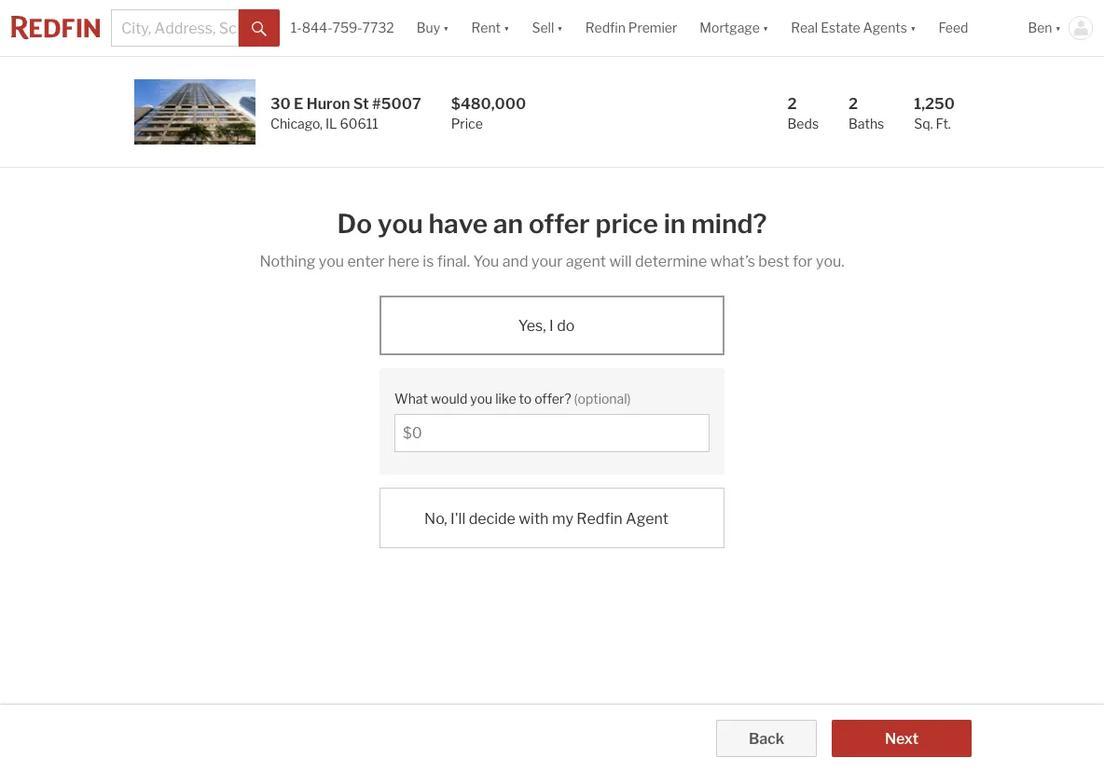 Task type: locate. For each thing, give the bounding box(es) containing it.
▾ inside rent ▾ dropdown button
[[504, 20, 510, 36]]

do you have an offer price in mind?
[[337, 208, 767, 240]]

yes, i do
[[518, 317, 575, 335]]

you for do
[[378, 208, 423, 240]]

my
[[552, 510, 574, 528]]

rent ▾ button
[[460, 0, 521, 56]]

st
[[353, 95, 369, 113]]

best
[[759, 253, 790, 271]]

0 horizontal spatial you
[[319, 253, 344, 271]]

▾ for rent ▾
[[504, 20, 510, 36]]

and
[[503, 253, 528, 271]]

redfin premier
[[586, 20, 678, 36]]

agents
[[863, 20, 908, 36]]

2 vertical spatial you
[[470, 391, 493, 407]]

4 ▾ from the left
[[763, 20, 769, 36]]

3 ▾ from the left
[[557, 20, 563, 36]]

will
[[610, 253, 632, 271]]

▾ right buy
[[443, 20, 449, 36]]

0 vertical spatial redfin
[[586, 20, 626, 36]]

2 up beds on the right top
[[788, 95, 797, 113]]

1 horizontal spatial 2
[[849, 95, 858, 113]]

▾ right rent
[[504, 20, 510, 36]]

to
[[519, 391, 532, 407]]

2 up baths
[[849, 95, 858, 113]]

redfin
[[586, 20, 626, 36], [577, 510, 623, 528]]

yes,
[[518, 317, 546, 335]]

enter
[[348, 253, 385, 271]]

1 2 from the left
[[788, 95, 797, 113]]

▾ inside mortgage ▾ dropdown button
[[763, 20, 769, 36]]

determine
[[635, 253, 707, 271]]

2 2 from the left
[[849, 95, 858, 113]]

2 for 2 beds
[[788, 95, 797, 113]]

redfin premier button
[[574, 0, 689, 56]]

ben ▾
[[1028, 20, 1062, 36]]

▾ inside sell ▾ dropdown button
[[557, 20, 563, 36]]

7732
[[363, 20, 394, 36]]

what would you like to offer? (optional)
[[395, 391, 631, 407]]

▾ inside real estate agents ▾ link
[[910, 20, 916, 36]]

0 vertical spatial you
[[378, 208, 423, 240]]

▾
[[443, 20, 449, 36], [504, 20, 510, 36], [557, 20, 563, 36], [763, 20, 769, 36], [910, 20, 916, 36], [1056, 20, 1062, 36]]

5 ▾ from the left
[[910, 20, 916, 36]]

e
[[294, 95, 304, 113]]

▾ for mortgage ▾
[[763, 20, 769, 36]]

real estate agents ▾ button
[[780, 0, 928, 56]]

City, Address, School, Agent, ZIP search field
[[111, 9, 239, 47]]

estate
[[821, 20, 861, 36]]

ft.
[[936, 116, 951, 132]]

▾ right mortgage
[[763, 20, 769, 36]]

rent ▾ button
[[472, 0, 510, 56]]

2 inside 2 beds
[[788, 95, 797, 113]]

nothing you enter here is final. you and your agent will determine what's best for you.
[[260, 253, 845, 271]]

you
[[473, 253, 499, 271]]

you up here
[[378, 208, 423, 240]]

1,250 sq. ft.
[[914, 95, 955, 132]]

offer?
[[535, 391, 571, 407]]

no, i'll decide with my redfin agent
[[424, 510, 669, 528]]

mortgage ▾
[[700, 20, 769, 36]]

sell ▾ button
[[521, 0, 574, 56]]

1 horizontal spatial you
[[378, 208, 423, 240]]

6 ▾ from the left
[[1056, 20, 1062, 36]]

redfin inside button
[[586, 20, 626, 36]]

2
[[788, 95, 797, 113], [849, 95, 858, 113]]

sell ▾
[[532, 20, 563, 36]]

chicago
[[271, 116, 320, 132]]

real
[[791, 20, 818, 36]]

mortgage ▾ button
[[700, 0, 769, 56]]

1,250
[[914, 95, 955, 113]]

buy ▾ button
[[406, 0, 460, 56]]

2 inside 2 baths
[[849, 95, 858, 113]]

1-
[[291, 20, 302, 36]]

price
[[596, 208, 658, 240]]

sell
[[532, 20, 554, 36]]

0 horizontal spatial 2
[[788, 95, 797, 113]]

no,
[[424, 510, 447, 528]]

2 horizontal spatial you
[[470, 391, 493, 407]]

il
[[326, 116, 337, 132]]

▾ inside buy ▾ dropdown button
[[443, 20, 449, 36]]

you left like
[[470, 391, 493, 407]]

2 for 2 baths
[[849, 95, 858, 113]]

redfin right my
[[577, 510, 623, 528]]

for
[[793, 253, 813, 271]]

▾ right 'agents'
[[910, 20, 916, 36]]

1 ▾ from the left
[[443, 20, 449, 36]]

here
[[388, 253, 420, 271]]

2 ▾ from the left
[[504, 20, 510, 36]]

$480,000
[[451, 95, 526, 113]]

▾ right ben
[[1056, 20, 1062, 36]]

▾ for ben ▾
[[1056, 20, 1062, 36]]

rent
[[472, 20, 501, 36]]

submit search image
[[252, 21, 267, 36]]

price
[[451, 116, 483, 132]]

mortgage
[[700, 20, 760, 36]]

▾ right sell
[[557, 20, 563, 36]]

agent
[[566, 253, 606, 271]]

1 vertical spatial redfin
[[577, 510, 623, 528]]

redfin left premier
[[586, 20, 626, 36]]

premier
[[629, 20, 678, 36]]

you left enter
[[319, 253, 344, 271]]

buy ▾
[[417, 20, 449, 36]]

1 vertical spatial you
[[319, 253, 344, 271]]

you
[[378, 208, 423, 240], [319, 253, 344, 271], [470, 391, 493, 407]]

is
[[423, 253, 434, 271]]

mind?
[[691, 208, 767, 240]]



Task type: vqa. For each thing, say whether or not it's contained in the screenshot.
2 Baths
yes



Task type: describe. For each thing, give the bounding box(es) containing it.
real estate agents ▾
[[791, 20, 916, 36]]

buy
[[417, 20, 440, 36]]

nothing
[[260, 253, 316, 271]]

▾ for buy ▾
[[443, 20, 449, 36]]

feed button
[[928, 0, 1017, 56]]

real estate agents ▾ link
[[791, 0, 916, 56]]

do you have an offer price in mind?. required field. element
[[260, 198, 845, 243]]

mortgage ▾ button
[[689, 0, 780, 56]]

(optional)
[[574, 391, 631, 407]]

30
[[271, 95, 291, 113]]

decide
[[469, 510, 516, 528]]

with
[[519, 510, 549, 528]]

$0 text field
[[403, 425, 702, 442]]

back button
[[716, 720, 817, 757]]

i'll
[[451, 510, 466, 528]]

do
[[557, 317, 575, 335]]

next button
[[832, 720, 972, 757]]

baths
[[849, 116, 885, 132]]

in
[[664, 208, 686, 240]]

beds
[[788, 116, 819, 132]]

an
[[493, 208, 523, 240]]

rent ▾
[[472, 20, 510, 36]]

back
[[749, 730, 785, 748]]

huron
[[307, 95, 350, 113]]

next
[[885, 730, 919, 748]]

like
[[496, 391, 516, 407]]

you for nothing
[[319, 253, 344, 271]]

what's
[[711, 253, 756, 271]]

final.
[[437, 253, 470, 271]]

buy ▾ button
[[417, 0, 449, 56]]

sell ▾ button
[[532, 0, 563, 56]]

$480,000 price
[[451, 95, 526, 132]]

#5007
[[372, 95, 421, 113]]

you.
[[816, 253, 845, 271]]

2 baths
[[849, 95, 885, 132]]

759-
[[333, 20, 363, 36]]

offer
[[529, 208, 590, 240]]

sq.
[[914, 116, 933, 132]]

2 beds
[[788, 95, 819, 132]]

1-844-759-7732
[[291, 20, 394, 36]]

feed
[[939, 20, 969, 36]]

ben
[[1028, 20, 1053, 36]]

1-844-759-7732 link
[[291, 20, 394, 36]]

would
[[431, 391, 468, 407]]

i
[[550, 317, 554, 335]]

what
[[395, 391, 428, 407]]

,
[[320, 116, 323, 132]]

agent
[[626, 510, 669, 528]]

do
[[337, 208, 372, 240]]

844-
[[302, 20, 333, 36]]

▾ for sell ▾
[[557, 20, 563, 36]]

your
[[532, 253, 563, 271]]

30 e huron st #5007 chicago , il 60611
[[271, 95, 421, 132]]

60611
[[340, 116, 378, 132]]

have
[[429, 208, 488, 240]]



